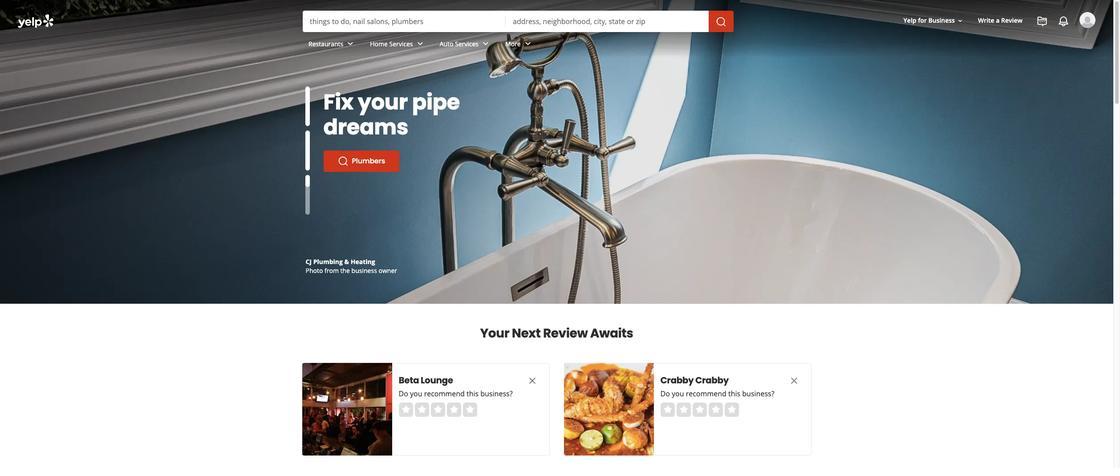 Task type: vqa. For each thing, say whether or not it's contained in the screenshot.
leftmost good
no



Task type: describe. For each thing, give the bounding box(es) containing it.
crabby crabby
[[661, 374, 729, 387]]

business
[[352, 266, 377, 275]]

restaurants link
[[302, 32, 363, 58]]

the
[[341, 266, 350, 275]]

24 chevron down v2 image for more
[[523, 38, 534, 49]]

16 chevron down v2 image
[[957, 17, 964, 24]]

recommend for lounge
[[424, 389, 465, 399]]

you for crabby
[[672, 389, 685, 399]]

dismiss card image for beta lounge
[[527, 375, 538, 386]]

recommend for crabby
[[686, 389, 727, 399]]

none field find
[[310, 16, 499, 26]]

do for beta lounge
[[399, 389, 408, 399]]

cj
[[306, 257, 312, 266]]

a
[[997, 16, 1000, 25]]

pipe
[[412, 87, 460, 117]]

restaurants
[[309, 39, 344, 48]]

plumbers link
[[324, 151, 400, 172]]

home services
[[370, 39, 413, 48]]

cj plumbing & heating link
[[306, 257, 375, 266]]

yelp
[[904, 16, 917, 25]]

plumbing
[[313, 257, 343, 266]]

do you recommend this business? for crabby crabby
[[661, 389, 775, 399]]

business categories element
[[302, 32, 1096, 58]]

you for beta
[[410, 389, 423, 399]]

this for crabby crabby
[[729, 389, 741, 399]]

rating element for crabby
[[661, 403, 739, 417]]

fix your pipe dreams
[[324, 87, 460, 142]]

24 chevron down v2 image for restaurants
[[345, 38, 356, 49]]

projects image
[[1038, 16, 1048, 27]]

Find text field
[[310, 16, 499, 26]]

services for auto services
[[455, 39, 479, 48]]

for
[[919, 16, 927, 25]]

this for beta lounge
[[467, 389, 479, 399]]

24 chevron down v2 image for home services
[[415, 38, 426, 49]]

photo of crabby crabby image
[[564, 363, 654, 456]]

crabby crabby link
[[661, 374, 772, 387]]

more link
[[499, 32, 541, 58]]

dreams
[[324, 112, 409, 142]]

home services link
[[363, 32, 433, 58]]

fix
[[324, 87, 354, 117]]

business? for crabby
[[743, 389, 775, 399]]

beta lounge link
[[399, 374, 510, 387]]

2 select slide image from the top
[[305, 131, 310, 170]]

yelp for business
[[904, 16, 956, 25]]

your next review awaits
[[480, 325, 634, 342]]



Task type: locate. For each thing, give the bounding box(es) containing it.
(no rating) image down "crabby crabby"
[[661, 403, 739, 417]]

auto services
[[440, 39, 479, 48]]

crabby
[[661, 374, 694, 387], [696, 374, 729, 387]]

business? down 'beta lounge' link on the bottom left
[[481, 389, 513, 399]]

notifications image
[[1059, 16, 1070, 27]]

do you recommend this business? down the crabby crabby link on the right bottom
[[661, 389, 775, 399]]

do for crabby crabby
[[661, 389, 670, 399]]

0 horizontal spatial services
[[390, 39, 413, 48]]

business? down the crabby crabby link on the right bottom
[[743, 389, 775, 399]]

this
[[467, 389, 479, 399], [729, 389, 741, 399]]

1 vertical spatial select slide image
[[305, 131, 310, 170]]

1 horizontal spatial rating element
[[661, 403, 739, 417]]

this down 'beta lounge' link on the bottom left
[[467, 389, 479, 399]]

1 none field from the left
[[310, 16, 499, 26]]

0 horizontal spatial none field
[[310, 16, 499, 26]]

24 chevron down v2 image inside more link
[[523, 38, 534, 49]]

cj plumbing & heating photo from the business owner
[[306, 257, 397, 275]]

do down beta
[[399, 389, 408, 399]]

you down "crabby crabby"
[[672, 389, 685, 399]]

24 chevron down v2 image
[[345, 38, 356, 49], [415, 38, 426, 49], [481, 38, 491, 49], [523, 38, 534, 49]]

0 horizontal spatial do
[[399, 389, 408, 399]]

2 you from the left
[[672, 389, 685, 399]]

awaits
[[591, 325, 634, 342]]

24 chevron down v2 image right restaurants
[[345, 38, 356, 49]]

business? for lounge
[[481, 389, 513, 399]]

4 24 chevron down v2 image from the left
[[523, 38, 534, 49]]

0 horizontal spatial crabby
[[661, 374, 694, 387]]

1 24 chevron down v2 image from the left
[[345, 38, 356, 49]]

do
[[399, 389, 408, 399], [661, 389, 670, 399]]

recommend down the crabby crabby link on the right bottom
[[686, 389, 727, 399]]

review inside the user actions 'element'
[[1002, 16, 1023, 25]]

next
[[512, 325, 541, 342]]

None radio
[[463, 403, 477, 417], [677, 403, 691, 417], [725, 403, 739, 417], [463, 403, 477, 417], [677, 403, 691, 417], [725, 403, 739, 417]]

recommend down lounge
[[424, 389, 465, 399]]

24 chevron down v2 image right auto services on the top left
[[481, 38, 491, 49]]

photo
[[306, 266, 323, 275]]

1 do you recommend this business? from the left
[[399, 389, 513, 399]]

heating
[[351, 257, 375, 266]]

rating element down lounge
[[399, 403, 477, 417]]

24 chevron down v2 image right more
[[523, 38, 534, 49]]

photo of beta lounge image
[[302, 363, 392, 456]]

3 24 chevron down v2 image from the left
[[481, 38, 491, 49]]

&
[[345, 257, 349, 266]]

(no rating) image for lounge
[[399, 403, 477, 417]]

services right home
[[390, 39, 413, 48]]

search image
[[716, 16, 727, 27]]

0 horizontal spatial do you recommend this business?
[[399, 389, 513, 399]]

user actions element
[[897, 11, 1109, 66]]

rating element for lounge
[[399, 403, 477, 417]]

1 horizontal spatial you
[[672, 389, 685, 399]]

0 vertical spatial review
[[1002, 16, 1023, 25]]

0 horizontal spatial (no rating) image
[[399, 403, 477, 417]]

1 horizontal spatial (no rating) image
[[661, 403, 739, 417]]

1 horizontal spatial dismiss card image
[[789, 375, 800, 386]]

0 horizontal spatial review
[[543, 325, 588, 342]]

None field
[[310, 16, 499, 26], [513, 16, 702, 26]]

beta lounge
[[399, 374, 453, 387]]

services
[[390, 39, 413, 48], [455, 39, 479, 48]]

dismiss card image for crabby crabby
[[789, 375, 800, 386]]

1 (no rating) image from the left
[[399, 403, 477, 417]]

2 crabby from the left
[[696, 374, 729, 387]]

review right next
[[543, 325, 588, 342]]

2 do you recommend this business? from the left
[[661, 389, 775, 399]]

(no rating) image
[[399, 403, 477, 417], [661, 403, 739, 417]]

0 horizontal spatial rating element
[[399, 403, 477, 417]]

your
[[480, 325, 510, 342]]

24 chevron down v2 image inside restaurants link
[[345, 38, 356, 49]]

1 horizontal spatial services
[[455, 39, 479, 48]]

0 horizontal spatial business?
[[481, 389, 513, 399]]

services inside "link"
[[455, 39, 479, 48]]

2 none field from the left
[[513, 16, 702, 26]]

24 chevron down v2 image inside auto services "link"
[[481, 38, 491, 49]]

more
[[506, 39, 521, 48]]

1 do from the left
[[399, 389, 408, 399]]

select slide image left 24 search v2 image on the top left of page
[[305, 131, 310, 170]]

(no rating) image for crabby
[[661, 403, 739, 417]]

0 horizontal spatial recommend
[[424, 389, 465, 399]]

auto
[[440, 39, 454, 48]]

1 horizontal spatial recommend
[[686, 389, 727, 399]]

review for a
[[1002, 16, 1023, 25]]

1 you from the left
[[410, 389, 423, 399]]

24 chevron down v2 image inside home services link
[[415, 38, 426, 49]]

you
[[410, 389, 423, 399], [672, 389, 685, 399]]

1 services from the left
[[390, 39, 413, 48]]

you down beta
[[410, 389, 423, 399]]

this down the crabby crabby link on the right bottom
[[729, 389, 741, 399]]

1 select slide image from the top
[[305, 86, 310, 126]]

2 (no rating) image from the left
[[661, 403, 739, 417]]

1 this from the left
[[467, 389, 479, 399]]

1 horizontal spatial do
[[661, 389, 670, 399]]

owner
[[379, 266, 397, 275]]

dismiss card image
[[527, 375, 538, 386], [789, 375, 800, 386]]

services for home services
[[390, 39, 413, 48]]

2 do from the left
[[661, 389, 670, 399]]

auto services link
[[433, 32, 499, 58]]

your
[[358, 87, 408, 117]]

review
[[1002, 16, 1023, 25], [543, 325, 588, 342]]

services right auto
[[455, 39, 479, 48]]

0 vertical spatial select slide image
[[305, 86, 310, 126]]

1 horizontal spatial business?
[[743, 389, 775, 399]]

24 search v2 image
[[338, 156, 349, 167]]

2 recommend from the left
[[686, 389, 727, 399]]

home
[[370, 39, 388, 48]]

do you recommend this business?
[[399, 389, 513, 399], [661, 389, 775, 399]]

business?
[[481, 389, 513, 399], [743, 389, 775, 399]]

from
[[325, 266, 339, 275]]

yelp for business button
[[901, 13, 968, 29]]

recommend
[[424, 389, 465, 399], [686, 389, 727, 399]]

2 dismiss card image from the left
[[789, 375, 800, 386]]

1 horizontal spatial crabby
[[696, 374, 729, 387]]

rating element down "crabby crabby"
[[661, 403, 739, 417]]

1 horizontal spatial review
[[1002, 16, 1023, 25]]

plumbers
[[352, 156, 385, 166]]

beta
[[399, 374, 419, 387]]

write
[[979, 16, 995, 25]]

tyler b. image
[[1080, 12, 1096, 28]]

1 dismiss card image from the left
[[527, 375, 538, 386]]

0 horizontal spatial this
[[467, 389, 479, 399]]

1 rating element from the left
[[399, 403, 477, 417]]

0 horizontal spatial you
[[410, 389, 423, 399]]

0 horizontal spatial dismiss card image
[[527, 375, 538, 386]]

None search field
[[0, 0, 1114, 66], [303, 11, 736, 32], [0, 0, 1114, 66], [303, 11, 736, 32]]

(no rating) image down lounge
[[399, 403, 477, 417]]

review right a
[[1002, 16, 1023, 25]]

2 services from the left
[[455, 39, 479, 48]]

none field 'near'
[[513, 16, 702, 26]]

1 crabby from the left
[[661, 374, 694, 387]]

1 vertical spatial review
[[543, 325, 588, 342]]

1 recommend from the left
[[424, 389, 465, 399]]

1 horizontal spatial do you recommend this business?
[[661, 389, 775, 399]]

2 rating element from the left
[[661, 403, 739, 417]]

do down "crabby crabby"
[[661, 389, 670, 399]]

24 chevron down v2 image for auto services
[[481, 38, 491, 49]]

select slide image left fix
[[305, 86, 310, 126]]

lounge
[[421, 374, 453, 387]]

do you recommend this business? down 'beta lounge' link on the bottom left
[[399, 389, 513, 399]]

do you recommend this business? for beta lounge
[[399, 389, 513, 399]]

2 business? from the left
[[743, 389, 775, 399]]

write a review
[[979, 16, 1023, 25]]

explore banner section banner
[[0, 0, 1114, 304]]

business
[[929, 16, 956, 25]]

Near text field
[[513, 16, 702, 26]]

1 business? from the left
[[481, 389, 513, 399]]

1 horizontal spatial this
[[729, 389, 741, 399]]

rating element
[[399, 403, 477, 417], [661, 403, 739, 417]]

1 horizontal spatial none field
[[513, 16, 702, 26]]

review for next
[[543, 325, 588, 342]]

24 chevron down v2 image left auto
[[415, 38, 426, 49]]

select slide image
[[305, 86, 310, 126], [305, 131, 310, 170]]

write a review link
[[975, 13, 1027, 29]]

None radio
[[399, 403, 413, 417], [415, 403, 429, 417], [431, 403, 445, 417], [447, 403, 461, 417], [661, 403, 675, 417], [693, 403, 707, 417], [709, 403, 723, 417], [399, 403, 413, 417], [415, 403, 429, 417], [431, 403, 445, 417], [447, 403, 461, 417], [661, 403, 675, 417], [693, 403, 707, 417], [709, 403, 723, 417]]

2 24 chevron down v2 image from the left
[[415, 38, 426, 49]]

2 this from the left
[[729, 389, 741, 399]]



